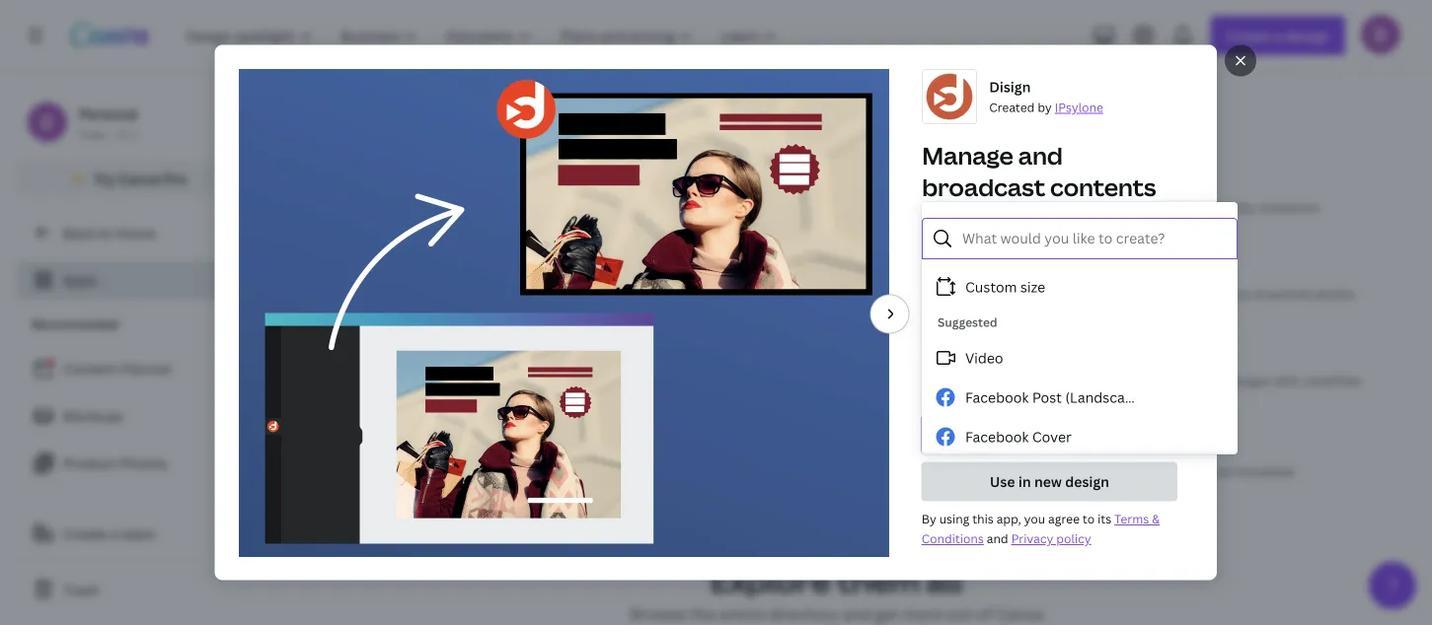 Task type: vqa. For each thing, say whether or not it's contained in the screenshot.


Task type: describe. For each thing, give the bounding box(es) containing it.
manage
[[922, 139, 1013, 171]]

animated
[[422, 365, 476, 381]]

try canva pro
[[94, 169, 187, 188]]

import
[[980, 295, 1026, 314]]

0 vertical spatial cover
[[1033, 428, 1072, 447]]

speedpaint
[[729, 444, 795, 460]]

screens.
[[922, 295, 977, 314]]

for inside image insight generate captions for your images
[[837, 373, 854, 389]]

on inside new and noteworthy catch up on the newest and hottest releases
[[740, 107, 759, 128]]

custom size
[[966, 278, 1046, 297]]

by
[[1038, 99, 1052, 115]]

voiceover instantly add high quality voiceovers
[[1110, 179, 1321, 215]]

designs for directly
[[1053, 252, 1104, 270]]

broadcast inside manage and broadcast contents on display fleets
[[922, 171, 1045, 203]]

them inside publish your canva designs directly to disign to broadcast them on your screens. import disign assets for editing in canva.
[[1055, 273, 1090, 292]]

apps
[[63, 271, 97, 290]]

more
[[903, 604, 943, 625]]

design
[[1066, 473, 1110, 492]]

krikey
[[348, 345, 383, 361]]

its
[[1098, 512, 1112, 528]]

in inside publish your canva designs directly to disign to broadcast them on your screens. import disign assets for editing in canva.
[[971, 317, 984, 336]]

broadcast inside publish your canva designs directly to disign to broadcast them on your screens. import disign assets for editing in canva.
[[984, 273, 1051, 292]]

disign created by ipsylone
[[989, 77, 1103, 115]]

animate inside krikey ai animate generate 3d animated talking avatars with krikey!
[[401, 345, 449, 361]]

and right 'newest'
[[851, 107, 880, 128]]

resume/cv
[[417, 463, 482, 480]]

custom size button
[[922, 268, 1230, 307]]

& inside job and resume ai ai-powered resume/cv & cover letter builder
[[485, 463, 493, 480]]

fleets
[[1047, 202, 1116, 234]]

all
[[926, 560, 963, 603]]

create artistic variations of portrait photos
[[1110, 286, 1356, 302]]

get
[[875, 604, 899, 625]]

high
[[1189, 199, 1213, 215]]

mockups link
[[16, 397, 257, 436]]

with inside 'patternedai create seamless patterns with text using ai'
[[877, 286, 901, 302]]

with inside krikey ai animate generate 3d animated talking avatars with krikey!
[[564, 365, 589, 381]]

facebook post (landscape) link
[[922, 378, 1230, 418]]

for inside soona pro photo and video for products
[[466, 199, 483, 215]]

directory
[[768, 604, 839, 625]]

1 vertical spatial using
[[940, 512, 970, 528]]

talking
[[479, 365, 516, 381]]

mockups
[[63, 407, 123, 426]]

disign digital signage solution
[[729, 179, 862, 215]]

your down directly
[[1114, 273, 1144, 292]]

a inside speedpaint convert any image to a speed drawing video
[[853, 463, 860, 480]]

create inside 'patternedai create seamless patterns with text using ai'
[[729, 286, 767, 302]]

use
[[990, 473, 1016, 492]]

a inside childbook.ai create a personalized storybook
[[1151, 463, 1158, 480]]

use in new design button
[[922, 463, 1178, 502]]

canva right it
[[1190, 373, 1225, 389]]

editing
[[922, 317, 968, 336]]

post
[[1033, 389, 1062, 407]]

display
[[957, 202, 1042, 234]]

terms & conditions link
[[922, 512, 1160, 548]]

size
[[1021, 278, 1046, 297]]

and up 'newest'
[[747, 62, 807, 105]]

avatars
[[519, 365, 561, 381]]

lottiefiles.
[[1302, 373, 1365, 389]]

disign inside disign digital signage solution
[[729, 179, 765, 195]]

trash link
[[16, 571, 257, 610]]

this for app
[[963, 382, 988, 401]]

facebook for facebook post (landscape)
[[966, 389, 1029, 407]]

app,
[[997, 512, 1022, 528]]

product photos
[[63, 455, 167, 473]]

you
[[1025, 512, 1046, 528]]

0 vertical spatial video
[[966, 349, 1004, 368]]

them inside explore them all browse the entire directory and get more out of canva
[[837, 560, 920, 603]]

facebook for facebook cover
[[966, 428, 1029, 447]]

up
[[716, 107, 736, 128]]

products
[[486, 199, 538, 215]]

job
[[348, 444, 369, 460]]

anime-
[[388, 286, 428, 302]]

and inside soona pro photo and video for products
[[407, 199, 429, 215]]

video link
[[922, 339, 1230, 378]]

(landscape)
[[1066, 389, 1147, 407]]

image insight generate captions for your images
[[729, 353, 925, 389]]

of inside explore them all browse the entire directory and get more out of canva
[[977, 604, 992, 625]]

photos
[[1315, 286, 1356, 302]]

animate your canva designs with lottiefiles.
[[1110, 373, 1365, 389]]

content planner
[[63, 360, 173, 379]]

agree
[[1049, 512, 1080, 528]]

ai inside krikey ai animate generate 3d animated talking avatars with krikey!
[[386, 345, 398, 361]]

patternedai
[[729, 266, 799, 282]]

try canva pro button
[[16, 160, 257, 197]]

with inside anime style create anime-style images with just a message
[[501, 286, 526, 302]]

any
[[778, 463, 799, 480]]

content planner link
[[16, 350, 257, 389]]

back to home
[[63, 224, 155, 242]]

the inside explore them all browse the entire directory and get more out of canva
[[690, 604, 716, 625]]

1 horizontal spatial of
[[1254, 286, 1266, 302]]

a inside anime style create anime-style images with just a message
[[553, 286, 559, 302]]

in inside permissions when this app is open in a design, it can:
[[1072, 382, 1084, 401]]

a inside button
[[111, 525, 119, 544]]

video inside speedpaint convert any image to a speed drawing video
[[951, 463, 984, 480]]

disign left assets
[[1029, 295, 1070, 314]]

a inside permissions when this app is open in a design, it can:
[[1087, 382, 1095, 401]]

resume
[[398, 444, 444, 460]]

policy
[[1057, 531, 1092, 548]]

this for app,
[[973, 512, 994, 528]]

assets
[[1074, 295, 1116, 314]]

create a team
[[63, 525, 156, 544]]

letter
[[533, 463, 568, 480]]

permissions
[[922, 353, 1003, 372]]

variations
[[1194, 286, 1251, 302]]

pro inside soona pro photo and video for products
[[348, 199, 367, 215]]

facebook post (landscape)
[[966, 389, 1147, 407]]

explore
[[711, 560, 831, 603]]



Task type: locate. For each thing, give the bounding box(es) containing it.
0 vertical spatial in
[[971, 317, 984, 336]]

designs
[[1053, 252, 1104, 270], [1228, 373, 1271, 389]]

1 vertical spatial them
[[837, 560, 920, 603]]

ai up "resume/cv"
[[447, 444, 459, 460]]

disign inside disign created by ipsylone
[[989, 77, 1031, 96]]

create down patternedai on the right of page
[[729, 286, 767, 302]]

message
[[562, 286, 612, 302]]

create down directly
[[1110, 286, 1148, 302]]

and down the by in the right of the page
[[1018, 139, 1063, 171]]

the left the entire
[[690, 604, 716, 625]]

0 horizontal spatial pro
[[163, 169, 187, 188]]

2 horizontal spatial in
[[1072, 382, 1084, 401]]

facebook cover link
[[922, 418, 1230, 457]]

add
[[1164, 199, 1186, 215]]

and left the 'video'
[[407, 199, 429, 215]]

canva inside explore them all browse the entire directory and get more out of canva
[[996, 604, 1043, 625]]

voiceovers
[[1259, 199, 1321, 215]]

by
[[922, 512, 937, 528]]

video up app
[[966, 349, 1004, 368]]

krikey ai animate generate 3d animated talking avatars with krikey!
[[348, 345, 589, 401]]

1 vertical spatial ai
[[386, 345, 398, 361]]

1 vertical spatial in
[[1072, 382, 1084, 401]]

generate down image
[[729, 373, 782, 389]]

designs for with
[[1228, 373, 1271, 389]]

use in new design
[[990, 473, 1110, 492]]

privacy
[[1012, 531, 1054, 548]]

with left just
[[501, 286, 526, 302]]

app
[[992, 382, 1017, 401]]

images right the style
[[458, 286, 498, 302]]

2 vertical spatial in
[[1019, 473, 1032, 492]]

1 facebook from the top
[[966, 389, 1029, 407]]

your inside image insight generate captions for your images
[[856, 373, 883, 389]]

create inside anime style create anime-style images with just a message
[[348, 286, 386, 302]]

the inside new and noteworthy catch up on the newest and hottest releases
[[763, 107, 789, 128]]

2 horizontal spatial for
[[1119, 295, 1139, 314]]

list
[[16, 350, 257, 484]]

and inside explore them all browse the entire directory and get more out of canva
[[843, 604, 871, 625]]

with right avatars
[[564, 365, 589, 381]]

2 vertical spatial for
[[837, 373, 854, 389]]

in inside the use in new design 'dropdown button'
[[1019, 473, 1032, 492]]

by using this app, you agree to its
[[922, 512, 1115, 528]]

to right image
[[838, 463, 850, 480]]

0 vertical spatial pro
[[163, 169, 187, 188]]

with left the text
[[877, 286, 901, 302]]

create left team
[[63, 525, 107, 544]]

0 horizontal spatial in
[[971, 317, 984, 336]]

1 vertical spatial animate
[[1110, 373, 1158, 389]]

in left canva.
[[971, 317, 984, 336]]

publish your canva designs directly to disign to broadcast them on your screens. import disign assets for editing in canva.
[[922, 252, 1176, 336]]

a down childbook.ai on the right of page
[[1151, 463, 1158, 480]]

1 horizontal spatial on
[[922, 202, 952, 234]]

images inside image insight generate captions for your images
[[885, 373, 925, 389]]

new
[[1035, 473, 1062, 492]]

anime style create anime-style images with just a message
[[348, 266, 612, 302]]

suggested
[[938, 314, 998, 331]]

1 horizontal spatial the
[[763, 107, 789, 128]]

terms
[[1115, 512, 1150, 528]]

pro inside button
[[163, 169, 187, 188]]

conditions
[[922, 531, 984, 548]]

your right captions
[[856, 373, 883, 389]]

when
[[922, 382, 960, 401]]

personal
[[79, 104, 138, 123]]

in right use at the right of the page
[[1019, 473, 1032, 492]]

2 horizontal spatial on
[[1093, 273, 1110, 292]]

a right just
[[553, 286, 559, 302]]

is
[[1020, 382, 1031, 401]]

to right the back in the left top of the page
[[98, 224, 113, 242]]

canva right try in the left top of the page
[[118, 169, 160, 188]]

a left team
[[111, 525, 119, 544]]

on inside manage and broadcast contents on display fleets
[[922, 202, 952, 234]]

2 vertical spatial on
[[1093, 273, 1110, 292]]

and
[[372, 444, 395, 460]]

0 horizontal spatial generate
[[348, 365, 400, 381]]

0 vertical spatial broadcast
[[922, 171, 1045, 203]]

list containing content planner
[[16, 350, 257, 484]]

0 horizontal spatial the
[[690, 604, 716, 625]]

0 horizontal spatial images
[[458, 286, 498, 302]]

create
[[348, 286, 386, 302], [729, 286, 767, 302], [1110, 286, 1148, 302], [1110, 463, 1148, 480], [63, 525, 107, 544]]

and left the get
[[843, 604, 871, 625]]

free •
[[79, 126, 112, 142]]

1 horizontal spatial animate
[[1110, 373, 1158, 389]]

canva.
[[987, 317, 1032, 336]]

to up screens.
[[966, 273, 981, 292]]

a left speed
[[853, 463, 860, 480]]

cover left "letter"
[[496, 463, 530, 480]]

back to home link
[[16, 213, 257, 253]]

create inside button
[[63, 525, 107, 544]]

powered
[[364, 463, 414, 480]]

0 horizontal spatial &
[[485, 463, 493, 480]]

designs inside publish your canva designs directly to disign to broadcast them on your screens. import disign assets for editing in canva.
[[1053, 252, 1104, 270]]

builder
[[571, 463, 612, 480]]

photo
[[370, 199, 404, 215]]

designs down fleets
[[1053, 252, 1104, 270]]

quality
[[1216, 199, 1256, 215]]

disign down 'publish'
[[922, 273, 963, 292]]

generate up krikey!
[[348, 365, 400, 381]]

1 horizontal spatial for
[[837, 373, 854, 389]]

pro down soona
[[348, 199, 367, 215]]

broadcast up import
[[984, 273, 1051, 292]]

for right captions
[[837, 373, 854, 389]]

0 vertical spatial them
[[1055, 273, 1090, 292]]

1 horizontal spatial cover
[[1033, 428, 1072, 447]]

0 vertical spatial images
[[458, 286, 498, 302]]

top level navigation element
[[174, 16, 793, 55]]

0 horizontal spatial animate
[[401, 345, 449, 361]]

of right 'out'
[[977, 604, 992, 625]]

images up can:
[[885, 373, 925, 389]]

new
[[672, 62, 741, 105]]

facebook up facebook cover
[[966, 389, 1029, 407]]

1 horizontal spatial in
[[1019, 473, 1032, 492]]

0 vertical spatial animate
[[401, 345, 449, 361]]

newest
[[792, 107, 847, 128]]

disign up digital
[[729, 179, 765, 195]]

publish
[[922, 252, 971, 270]]

0 horizontal spatial on
[[740, 107, 759, 128]]

What would you like to create? search field
[[963, 220, 1224, 258]]

0 horizontal spatial of
[[977, 604, 992, 625]]

contents
[[1050, 171, 1156, 203]]

product photos link
[[16, 444, 257, 484]]

this left app
[[963, 382, 988, 401]]

them up the get
[[837, 560, 920, 603]]

& right "resume/cv"
[[485, 463, 493, 480]]

0 horizontal spatial for
[[466, 199, 483, 215]]

a left design,
[[1087, 382, 1095, 401]]

browse
[[630, 604, 687, 625]]

1 vertical spatial on
[[922, 202, 952, 234]]

1 vertical spatial images
[[885, 373, 925, 389]]

0 horizontal spatial cover
[[496, 463, 530, 480]]

to left its
[[1083, 512, 1095, 528]]

1 vertical spatial &
[[1153, 512, 1160, 528]]

in
[[971, 317, 984, 336], [1072, 382, 1084, 401], [1019, 473, 1032, 492]]

this left app,
[[973, 512, 994, 528]]

instantly
[[1110, 199, 1161, 215]]

explore them all browse the entire directory and get more out of canva
[[630, 560, 1043, 625]]

planner
[[121, 360, 173, 379]]

on inside publish your canva designs directly to disign to broadcast them on your screens. import disign assets for editing in canva.
[[1093, 273, 1110, 292]]

pro
[[163, 169, 187, 188], [348, 199, 367, 215]]

3d
[[403, 365, 419, 381]]

1 horizontal spatial &
[[1153, 512, 1160, 528]]

1 vertical spatial broadcast
[[984, 273, 1051, 292]]

cover inside job and resume ai ai-powered resume/cv & cover letter builder
[[496, 463, 530, 480]]

signage
[[769, 199, 813, 215]]

portrait
[[1268, 286, 1313, 302]]

them up assets
[[1055, 273, 1090, 292]]

to up artistic
[[1162, 252, 1176, 270]]

releases
[[943, 107, 1006, 128]]

1 vertical spatial the
[[690, 604, 716, 625]]

0 vertical spatial &
[[485, 463, 493, 480]]

style
[[428, 286, 456, 302]]

back
[[63, 224, 95, 242]]

0 vertical spatial of
[[1254, 286, 1266, 302]]

0 vertical spatial for
[[466, 199, 483, 215]]

childbook.ai create a personalized storybook
[[1110, 444, 1295, 480]]

0 horizontal spatial them
[[837, 560, 920, 603]]

drawing
[[902, 463, 949, 480]]

create down childbook.ai on the right of page
[[1110, 463, 1148, 480]]

0 vertical spatial using
[[929, 286, 960, 302]]

0 vertical spatial this
[[963, 382, 988, 401]]

your up custom
[[975, 252, 1005, 270]]

using up conditions
[[940, 512, 970, 528]]

broadcast down releases
[[922, 171, 1045, 203]]

and inside manage and broadcast contents on display fleets
[[1018, 139, 1063, 171]]

canva inside try canva pro button
[[118, 169, 160, 188]]

ai up suggested
[[963, 286, 974, 302]]

on right up
[[740, 107, 759, 128]]

speedpaint convert any image to a speed drawing video
[[729, 444, 984, 480]]

facebook
[[966, 389, 1029, 407], [966, 428, 1029, 447]]

to inside speedpaint convert any image to a speed drawing video
[[838, 463, 850, 480]]

create inside childbook.ai create a personalized storybook
[[1110, 463, 1148, 480]]

1 horizontal spatial designs
[[1228, 373, 1271, 389]]

& inside the 'terms & conditions'
[[1153, 512, 1160, 528]]

ai inside 'patternedai create seamless patterns with text using ai'
[[963, 286, 974, 302]]

video left use at the right of the page
[[951, 463, 984, 480]]

0 vertical spatial ai
[[963, 286, 974, 302]]

1 horizontal spatial ai
[[447, 444, 459, 460]]

the left 'newest'
[[763, 107, 789, 128]]

canva inside publish your canva designs directly to disign to broadcast them on your screens. import disign assets for editing in canva.
[[1009, 252, 1050, 270]]

1 vertical spatial facebook
[[966, 428, 1029, 447]]

for right assets
[[1119, 295, 1139, 314]]

childbook.ai
[[1110, 444, 1185, 460]]

1 vertical spatial video
[[951, 463, 984, 480]]

new and noteworthy catch up on the newest and hottest releases
[[668, 62, 1006, 128]]

& right terms at the right of the page
[[1153, 512, 1160, 528]]

using inside 'patternedai create seamless patterns with text using ai'
[[929, 286, 960, 302]]

on up 'publish'
[[922, 202, 952, 234]]

1 horizontal spatial them
[[1055, 273, 1090, 292]]

directly
[[1107, 252, 1159, 270]]

facebook up use at the right of the page
[[966, 428, 1029, 447]]

ai-
[[348, 463, 364, 480]]

on up assets
[[1093, 273, 1110, 292]]

0 horizontal spatial designs
[[1053, 252, 1104, 270]]

1 vertical spatial for
[[1119, 295, 1139, 314]]

for inside publish your canva designs directly to disign to broadcast them on your screens. import disign assets for editing in canva.
[[1119, 295, 1139, 314]]

with left lottiefiles.
[[1274, 373, 1299, 389]]

facebook cover
[[966, 428, 1072, 447]]

and down app,
[[987, 531, 1009, 548]]

cover down facebook post (landscape) in the right of the page
[[1033, 428, 1072, 447]]

0 vertical spatial designs
[[1053, 252, 1104, 270]]

job and resume ai ai-powered resume/cv & cover letter builder
[[348, 444, 612, 480]]

images inside anime style create anime-style images with just a message
[[458, 286, 498, 302]]

in right open
[[1072, 382, 1084, 401]]

voiceover
[[1110, 179, 1168, 195]]

image
[[729, 353, 764, 369]]

insight
[[767, 353, 806, 369]]

1 horizontal spatial generate
[[729, 373, 782, 389]]

1 horizontal spatial images
[[885, 373, 925, 389]]

1 horizontal spatial pro
[[348, 199, 367, 215]]

0 vertical spatial facebook
[[966, 389, 1029, 407]]

1 vertical spatial of
[[977, 604, 992, 625]]

generate inside image insight generate captions for your images
[[729, 373, 782, 389]]

manage and broadcast contents on display fleets
[[922, 139, 1156, 234]]

2 horizontal spatial ai
[[963, 286, 974, 302]]

speed
[[863, 463, 899, 480]]

generate inside krikey ai animate generate 3d animated talking avatars with krikey!
[[348, 365, 400, 381]]

1 vertical spatial this
[[973, 512, 994, 528]]

animate
[[401, 345, 449, 361], [1110, 373, 1158, 389]]

canva up size
[[1009, 252, 1050, 270]]

of left portrait
[[1254, 286, 1266, 302]]

free
[[79, 126, 104, 142]]

2 facebook from the top
[[966, 428, 1029, 447]]

1 vertical spatial pro
[[348, 199, 367, 215]]

create down anime
[[348, 286, 386, 302]]

to
[[98, 224, 113, 242], [1162, 252, 1176, 270], [966, 273, 981, 292], [838, 463, 850, 480], [1083, 512, 1095, 528]]

pro up the back to home link
[[163, 169, 187, 188]]

soona pro photo and video for products
[[348, 179, 538, 215]]

image
[[802, 463, 835, 480]]

to inside the back to home link
[[98, 224, 113, 242]]

1
[[131, 126, 137, 142]]

solution
[[816, 199, 862, 215]]

open
[[1034, 382, 1068, 401]]

ai right krikey
[[386, 345, 398, 361]]

trash
[[63, 581, 99, 600]]

noteworthy
[[813, 62, 1001, 105]]

2 vertical spatial ai
[[447, 444, 459, 460]]

0 horizontal spatial ai
[[386, 345, 398, 361]]

this inside permissions when this app is open in a design, it can:
[[963, 382, 988, 401]]

entire
[[720, 604, 765, 625]]

krikey!
[[348, 385, 386, 401]]

soona
[[348, 179, 382, 195]]

0 vertical spatial on
[[740, 107, 759, 128]]

your right it
[[1161, 373, 1187, 389]]

using right the text
[[929, 286, 960, 302]]

recommended
[[32, 316, 119, 333]]

for right the 'video'
[[466, 199, 483, 215]]

disign up created
[[989, 77, 1031, 96]]

just
[[529, 286, 550, 302]]

canva right 'out'
[[996, 604, 1043, 625]]

1 vertical spatial designs
[[1228, 373, 1271, 389]]

0 vertical spatial the
[[763, 107, 789, 128]]

1 vertical spatial cover
[[496, 463, 530, 480]]

ai inside job and resume ai ai-powered resume/cv & cover letter builder
[[447, 444, 459, 460]]

designs left lottiefiles.
[[1228, 373, 1271, 389]]

of
[[1254, 286, 1266, 302], [977, 604, 992, 625]]



